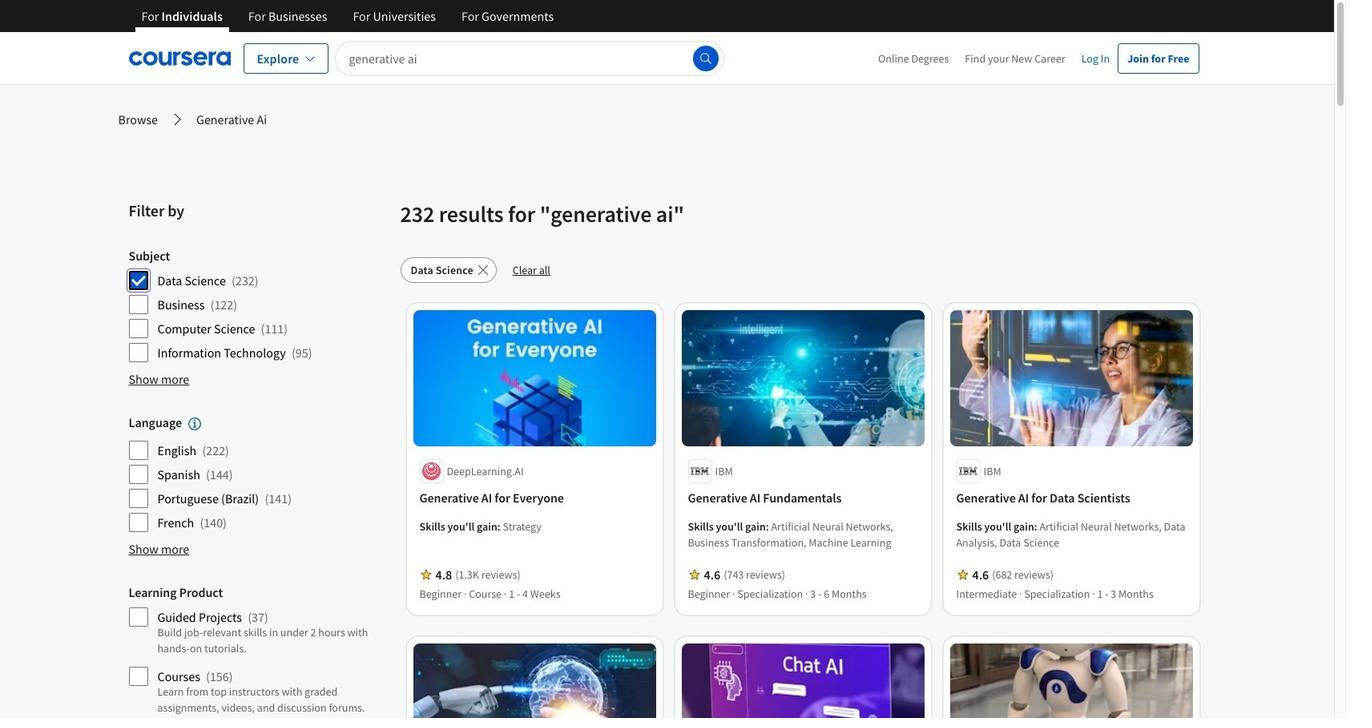 Task type: vqa. For each thing, say whether or not it's contained in the screenshot.
technical
no



Task type: describe. For each thing, give the bounding box(es) containing it.
2 (4.6 stars) element from the left
[[973, 567, 989, 583]]

information about this filter group image
[[188, 418, 201, 431]]

coursera image
[[129, 45, 230, 71]]

(4.8 stars) element
[[436, 567, 452, 583]]

banner navigation
[[129, 0, 567, 44]]



Task type: locate. For each thing, give the bounding box(es) containing it.
1 group from the top
[[129, 248, 391, 363]]

2 vertical spatial group
[[129, 585, 391, 718]]

group
[[129, 248, 391, 363], [129, 414, 391, 533], [129, 585, 391, 718]]

What do you want to learn? text field
[[335, 40, 724, 76]]

(4.6 stars) element
[[704, 567, 721, 583], [973, 567, 989, 583]]

2 group from the top
[[129, 414, 391, 533]]

1 vertical spatial group
[[129, 414, 391, 533]]

None search field
[[335, 40, 724, 76]]

3 group from the top
[[129, 585, 391, 718]]

1 horizontal spatial (4.6 stars) element
[[973, 567, 989, 583]]

1 (4.6 stars) element from the left
[[704, 567, 721, 583]]

0 vertical spatial group
[[129, 248, 391, 363]]

0 horizontal spatial (4.6 stars) element
[[704, 567, 721, 583]]



